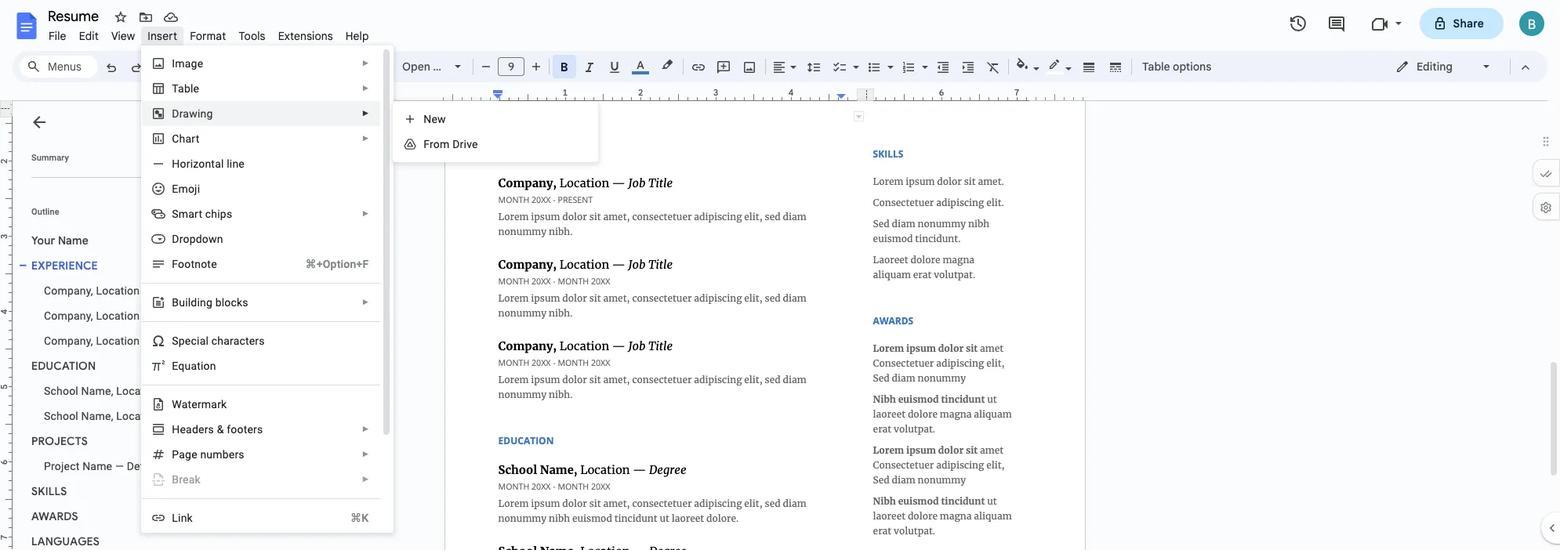Task type: describe. For each thing, give the bounding box(es) containing it.
eaders
[[180, 424, 214, 436]]

izontal
[[190, 158, 224, 170]]

page numbers g element
[[172, 449, 249, 461]]

1 degree from the top
[[174, 385, 210, 398]]

1 company, from the top
[[44, 285, 93, 297]]

g
[[185, 449, 191, 461]]

table t element
[[172, 82, 204, 95]]

font list. open sans selected. option
[[402, 56, 458, 78]]

experience
[[31, 259, 98, 273]]

spe c ial characters
[[172, 335, 265, 347]]

outline
[[31, 207, 59, 217]]

k
[[195, 474, 201, 486]]

3 company, location — job title from the top
[[44, 335, 198, 347]]

view menu item
[[105, 27, 141, 45]]

horizontal line r element
[[172, 158, 249, 170]]

2 name, from the top
[[81, 410, 113, 423]]

⌘k
[[351, 512, 369, 525]]

1 horizontal spatial d
[[453, 138, 460, 151]]

emoji
[[172, 183, 200, 195]]

ote
[[201, 258, 217, 271]]

Rename text field
[[42, 6, 108, 25]]

extensions
[[278, 29, 333, 43]]

characters
[[212, 335, 265, 347]]

text color image
[[632, 56, 649, 75]]

3 title from the top
[[176, 335, 198, 347]]

numbers
[[200, 449, 245, 461]]

⌘+option+f element
[[287, 256, 369, 272]]

mode and view toolbar
[[1384, 51, 1539, 82]]

n
[[195, 258, 201, 271]]

editing
[[1417, 60, 1453, 74]]

edit menu item
[[73, 27, 105, 45]]

file
[[49, 29, 66, 43]]

break k element
[[172, 474, 205, 486]]

► for ilding blocks
[[362, 298, 370, 307]]

awards
[[31, 510, 78, 524]]

languages
[[31, 535, 100, 549]]

e
[[172, 360, 178, 373]]

2 company, location — job title from the top
[[44, 310, 198, 322]]

format
[[190, 29, 226, 43]]

c
[[191, 335, 197, 347]]

footers
[[227, 424, 263, 436]]

new n element
[[424, 113, 451, 125]]

► for t able
[[362, 84, 370, 93]]

equation e element
[[172, 360, 221, 373]]

smart
[[172, 208, 202, 220]]

from drive d element
[[424, 138, 483, 151]]

footnote n element
[[172, 258, 222, 271]]

education
[[31, 359, 96, 373]]

d rawing
[[172, 107, 213, 120]]

rawing
[[179, 107, 213, 120]]

watermark j element
[[172, 398, 232, 411]]

⌘k element
[[332, 511, 369, 526]]

2 title from the top
[[176, 310, 198, 322]]

name for project
[[82, 460, 112, 473]]

menu containing i
[[136, 0, 394, 551]]

insert image image
[[741, 56, 759, 78]]

4 ► from the top
[[362, 134, 370, 143]]

share
[[1454, 16, 1485, 31]]

Star checkbox
[[110, 6, 132, 28]]

edit
[[79, 29, 99, 43]]

⌘+option+f
[[305, 258, 369, 271]]

brea
[[172, 474, 195, 486]]

menu bar inside menu bar banner
[[42, 20, 375, 46]]

sans
[[433, 60, 458, 74]]

ial
[[197, 335, 209, 347]]

foot
[[172, 258, 195, 271]]

watermark
[[172, 398, 227, 411]]

spe
[[172, 335, 191, 347]]

your name
[[31, 234, 89, 248]]

r
[[186, 158, 190, 170]]

2 school name, location — degree from the top
[[44, 410, 210, 423]]

t able
[[172, 82, 199, 95]]

skills
[[31, 485, 67, 499]]

quation
[[178, 360, 216, 373]]

2 job from the top
[[154, 310, 173, 322]]

main toolbar
[[97, 0, 1220, 445]]

3 job from the top
[[154, 335, 173, 347]]

help
[[346, 29, 369, 43]]

► for d rawing
[[362, 109, 370, 118]]

menu bar banner
[[0, 0, 1561, 551]]

pa
[[172, 449, 185, 461]]

project
[[44, 460, 80, 473]]

projects
[[31, 434, 88, 449]]

file menu item
[[42, 27, 73, 45]]

2 degree from the top
[[174, 410, 210, 423]]

ew
[[432, 113, 446, 125]]

e quation
[[172, 360, 216, 373]]

options
[[1173, 60, 1212, 74]]

b
[[172, 296, 179, 309]]

insert menu item
[[141, 27, 184, 45]]

e
[[191, 449, 197, 461]]

i mage
[[172, 57, 203, 70]]

background color image
[[1014, 56, 1032, 75]]



Task type: locate. For each thing, give the bounding box(es) containing it.
smart chips
[[172, 208, 232, 220]]

menu bar containing file
[[42, 20, 375, 46]]

highlight color image
[[659, 56, 676, 75]]

smart chips z element
[[172, 208, 237, 220]]

menu containing n
[[393, 101, 599, 162]]

line & paragraph spacing image
[[805, 56, 823, 78]]

5 ► from the top
[[362, 209, 370, 218]]

0 vertical spatial d
[[172, 107, 179, 120]]

headers & footers h element
[[172, 424, 268, 436]]

0 horizontal spatial d
[[172, 107, 179, 120]]

1 name, from the top
[[81, 385, 113, 398]]

► for h eaders & footers
[[362, 425, 370, 434]]

► for i mage
[[362, 59, 370, 67]]

blocks
[[215, 296, 248, 309]]

chips
[[205, 208, 232, 220]]

company, location — job title up e
[[44, 335, 198, 347]]

2 vertical spatial job
[[154, 335, 173, 347]]

name right project at left bottom
[[82, 460, 112, 473]]

job left u
[[154, 285, 173, 297]]

0 vertical spatial job
[[154, 285, 173, 297]]

dropdown 6 element
[[172, 233, 228, 245]]

school name, location — degree
[[44, 385, 210, 398], [44, 410, 210, 423]]

pa g e numbers
[[172, 449, 245, 461]]

school down education
[[44, 385, 78, 398]]

link l element
[[172, 512, 198, 525]]

title down 'foot'
[[176, 285, 198, 297]]

u
[[179, 296, 185, 309]]

name for your
[[58, 234, 89, 248]]

name
[[58, 234, 89, 248], [82, 460, 112, 473]]

d right the from
[[453, 138, 460, 151]]

d
[[172, 107, 179, 120], [453, 138, 460, 151]]

title down u
[[176, 310, 198, 322]]

1 vertical spatial school
[[44, 410, 78, 423]]

menu
[[136, 0, 394, 551], [393, 101, 599, 162]]

table options button
[[1136, 55, 1219, 78]]

tools menu item
[[232, 27, 272, 45]]

n ew
[[424, 113, 446, 125]]

1 vertical spatial degree
[[174, 410, 210, 423]]

t
[[172, 82, 178, 95]]

open
[[402, 60, 431, 74]]

► for brea k
[[362, 475, 370, 484]]

view
[[111, 29, 135, 43]]

brea k
[[172, 474, 201, 486]]

3 company, from the top
[[44, 335, 93, 347]]

7 ► from the top
[[362, 425, 370, 434]]

document outline element
[[13, 101, 226, 551]]

l
[[172, 512, 178, 525]]

degree up eaders
[[174, 410, 210, 423]]

border dash image
[[1107, 56, 1125, 78]]

line
[[227, 158, 245, 170]]

0 vertical spatial school
[[44, 385, 78, 398]]

special characters c element
[[172, 335, 270, 347]]

company, location — job title down "b"
[[44, 310, 198, 322]]

job down "b"
[[154, 310, 173, 322]]

0 vertical spatial name
[[58, 234, 89, 248]]

summary
[[31, 153, 69, 163]]

share button
[[1420, 8, 1504, 39]]

d down "t"
[[172, 107, 179, 120]]

degree
[[174, 385, 210, 398], [174, 410, 210, 423]]

format menu item
[[184, 27, 232, 45]]

0 vertical spatial company,
[[44, 285, 93, 297]]

job
[[154, 285, 173, 297], [154, 310, 173, 322], [154, 335, 173, 347]]

1 vertical spatial company, location — job title
[[44, 310, 198, 322]]

chart
[[172, 133, 200, 145]]

0 vertical spatial title
[[176, 285, 198, 297]]

1 vertical spatial d
[[453, 138, 460, 151]]

Font size field
[[498, 57, 531, 77]]

► for e numbers
[[362, 450, 370, 459]]

chart q element
[[172, 133, 204, 145]]

dropdown
[[172, 233, 223, 245]]

0 vertical spatial company, location — job title
[[44, 285, 198, 297]]

i
[[172, 57, 175, 70]]

editing button
[[1385, 55, 1503, 78]]

able
[[178, 82, 199, 95]]

drawing d element
[[172, 107, 218, 120]]

2 vertical spatial title
[[176, 335, 198, 347]]

2 school from the top
[[44, 410, 78, 423]]

title up the e quation
[[176, 335, 198, 347]]

3 ► from the top
[[362, 109, 370, 118]]

application
[[0, 0, 1561, 551]]

rive
[[460, 138, 478, 151]]

name, down education
[[81, 385, 113, 398]]

1 vertical spatial school name, location — degree
[[44, 410, 210, 423]]

2 vertical spatial company, location — job title
[[44, 335, 198, 347]]

9 ► from the top
[[362, 475, 370, 484]]

summary heading
[[31, 152, 69, 165]]

2 company, from the top
[[44, 310, 93, 322]]

extensions menu item
[[272, 27, 339, 45]]

school
[[44, 385, 78, 398], [44, 410, 78, 423]]

h
[[172, 424, 180, 436]]

building blocks u element
[[172, 296, 253, 309]]

0 vertical spatial name,
[[81, 385, 113, 398]]

foot n ote
[[172, 258, 217, 271]]

0 vertical spatial degree
[[174, 385, 210, 398]]

open sans
[[402, 60, 458, 74]]

6 ► from the top
[[362, 298, 370, 307]]

degree up watermark at the bottom
[[174, 385, 210, 398]]

help menu item
[[339, 27, 375, 45]]

—
[[143, 285, 151, 297], [143, 310, 151, 322], [143, 335, 151, 347], [163, 385, 172, 398], [163, 410, 172, 423], [115, 460, 124, 473]]

1 job from the top
[[154, 285, 173, 297]]

table
[[1143, 60, 1171, 74]]

name up experience
[[58, 234, 89, 248]]

&
[[217, 424, 224, 436]]

name,
[[81, 385, 113, 398], [81, 410, 113, 423]]

►
[[362, 59, 370, 67], [362, 84, 370, 93], [362, 109, 370, 118], [362, 134, 370, 143], [362, 209, 370, 218], [362, 298, 370, 307], [362, 425, 370, 434], [362, 450, 370, 459], [362, 475, 370, 484]]

school up 'projects'
[[44, 410, 78, 423]]

1 vertical spatial name
[[82, 460, 112, 473]]

tools
[[239, 29, 266, 43]]

click to select borders image
[[854, 111, 864, 122]]

emoji 7 element
[[172, 183, 205, 195]]

from
[[424, 138, 450, 151]]

1 company, location — job title from the top
[[44, 285, 198, 297]]

2 vertical spatial company,
[[44, 335, 93, 347]]

company, location — job title
[[44, 285, 198, 297], [44, 310, 198, 322], [44, 335, 198, 347]]

1 vertical spatial title
[[176, 310, 198, 322]]

image i element
[[172, 57, 208, 70]]

menu item containing brea
[[152, 211, 370, 551]]

insert
[[148, 29, 177, 43]]

h eaders & footers
[[172, 424, 263, 436]]

outline heading
[[13, 206, 213, 228]]

border width image
[[1080, 56, 1098, 78]]

company, location — job title down experience
[[44, 285, 198, 297]]

menu bar
[[42, 20, 375, 46]]

1 vertical spatial company,
[[44, 310, 93, 322]]

1 title from the top
[[176, 285, 198, 297]]

company,
[[44, 285, 93, 297], [44, 310, 93, 322], [44, 335, 93, 347]]

from d rive
[[424, 138, 478, 151]]

detail
[[127, 460, 156, 473]]

job up e
[[154, 335, 173, 347]]

school name, location — degree up h
[[44, 410, 210, 423]]

1 vertical spatial job
[[154, 310, 173, 322]]

1 school from the top
[[44, 385, 78, 398]]

1 vertical spatial name,
[[81, 410, 113, 423]]

mage
[[175, 57, 203, 70]]

► inside menu item
[[362, 475, 370, 484]]

n
[[424, 113, 432, 125]]

project name — detail
[[44, 460, 156, 473]]

table options
[[1143, 60, 1212, 74]]

2 ► from the top
[[362, 84, 370, 93]]

ho
[[172, 158, 186, 170]]

name, up 'projects'
[[81, 410, 113, 423]]

location
[[96, 285, 140, 297], [96, 310, 140, 322], [96, 335, 140, 347], [116, 385, 160, 398], [116, 410, 160, 423]]

1 school name, location — degree from the top
[[44, 385, 210, 398]]

l ink
[[172, 512, 193, 525]]

8 ► from the top
[[362, 450, 370, 459]]

ink
[[178, 512, 193, 525]]

b u ilding blocks
[[172, 296, 248, 309]]

menu item
[[152, 211, 370, 551], [142, 531, 381, 551]]

0 vertical spatial school name, location — degree
[[44, 385, 210, 398]]

Font size text field
[[499, 57, 524, 76]]

1 ► from the top
[[362, 59, 370, 67]]

school name, location — degree down e
[[44, 385, 210, 398]]

application containing share
[[0, 0, 1561, 551]]

ilding
[[185, 296, 213, 309]]

ho r izontal line
[[172, 158, 245, 170]]

your
[[31, 234, 55, 248]]

Menus field
[[20, 56, 98, 78]]



Task type: vqa. For each thing, say whether or not it's contained in the screenshot.


